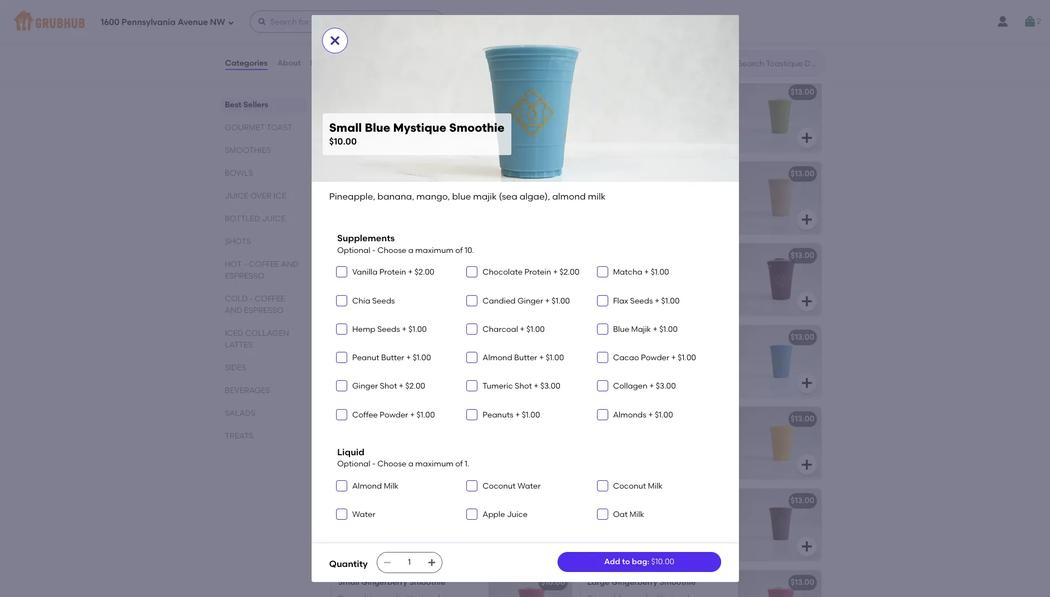 Task type: describe. For each thing, give the bounding box(es) containing it.
10.
[[465, 246, 474, 255]]

smoothie for small blue mystique smoothie
[[416, 333, 452, 342]]

smoothies tab
[[225, 145, 302, 156]]

blueberry, spinach, pineapple, chia seeds, flax seeds, lime, almond milk for small purple heart smoothie image
[[338, 512, 471, 533]]

charcoal
[[483, 325, 518, 334]]

collagen + $3.00
[[613, 382, 676, 391]]

milk for oat milk
[[630, 510, 644, 520]]

spinach, down search icon
[[694, 103, 726, 113]]

coconut for small green machine smoothie
[[441, 115, 472, 124]]

- inside cold - coffee and espresso
[[249, 294, 253, 304]]

shot for ginger shot
[[380, 382, 397, 391]]

mango, down small iced brew smoothie
[[416, 191, 450, 202]]

1 horizontal spatial majik
[[473, 191, 497, 202]]

svg image inside the 2 button
[[1023, 15, 1037, 28]]

mango, down the large green machine smoothie
[[621, 103, 650, 113]]

cold
[[225, 294, 247, 304]]

shots
[[225, 237, 251, 247]]

smoothies inside the smoothies tab
[[225, 146, 271, 155]]

2 seeds, from the left
[[379, 524, 403, 533]]

seeds for hemp
[[377, 325, 400, 334]]

protein for vanilla protein
[[379, 268, 406, 277]]

of for liquid
[[455, 460, 463, 469]]

shots tab
[[225, 236, 302, 248]]

seeds for chia
[[372, 296, 395, 306]]

reviews
[[310, 58, 341, 68]]

$1.00 down large blue mystique smoothie
[[678, 353, 696, 363]]

+ for vanilla protein + $2.00
[[408, 268, 413, 277]]

spinach, up small blue mystique smoothie $10.00
[[445, 103, 477, 113]]

iced for large
[[611, 172, 628, 181]]

purple
[[611, 497, 636, 506]]

small iced brew smoothie image
[[488, 162, 572, 234]]

large gingerberry smoothie image
[[738, 571, 821, 598]]

coffee, for large
[[587, 187, 615, 197]]

blue left "majik"
[[613, 325, 629, 334]]

best for best sellers
[[225, 100, 241, 110]]

blueberry, spinach, pineapple, chia seeds, flax seeds, lime, almond milk button
[[331, 489, 572, 562]]

pineapple, banana, mango, blue majik (sea algae), almond milk for large blue mystique smoothie
[[587, 349, 711, 369]]

best for best seller
[[594, 158, 608, 166]]

peanut butter + $1.00
[[352, 353, 431, 363]]

pineapple, banana, mango, blue majik (sea algae), almond milk for small blue mystique smoothie
[[338, 349, 461, 369]]

coconut for coconut milk
[[613, 482, 646, 491]]

reviews button
[[310, 43, 342, 83]]

coconut for coconut water
[[483, 482, 516, 491]]

pineapple, inside 'button'
[[411, 512, 452, 522]]

small gingerberry smoothie
[[338, 578, 446, 588]]

mango, down small green machine smoothie
[[372, 103, 401, 113]]

matcha + $1.00
[[613, 268, 669, 277]]

coffee, for small
[[338, 185, 366, 195]]

2
[[1037, 17, 1041, 26]]

beverages
[[225, 386, 270, 396]]

+ for blue majik + $1.00
[[653, 325, 657, 334]]

- inside liquid optional - choose a maximum of 1.
[[372, 460, 376, 469]]

spinach, down large purple heart smoothie
[[627, 512, 659, 522]]

1 vertical spatial juice
[[262, 214, 285, 224]]

almond milk
[[352, 482, 398, 491]]

brew for small
[[380, 169, 399, 179]]

to
[[622, 558, 630, 567]]

small for small blue mystique smoothie
[[338, 333, 359, 342]]

apple juice
[[483, 510, 528, 520]]

$13.00 for large orange crush smoothie image
[[791, 415, 814, 424]]

oat
[[613, 510, 628, 520]]

over
[[250, 191, 271, 201]]

green for small
[[361, 88, 385, 97]]

large purple heart smoothie
[[587, 497, 698, 506]]

nw
[[210, 17, 225, 27]]

blue for large blue mystique smoothie
[[611, 333, 628, 342]]

algae), for small blue mystique smoothie
[[378, 360, 405, 369]]

iced collagen lattes
[[225, 329, 289, 350]]

toast
[[266, 123, 292, 132]]

small iced brew smoothie
[[338, 169, 437, 179]]

kale, for large
[[587, 115, 605, 124]]

best sellers
[[225, 100, 268, 110]]

small blue mystique smoothie
[[338, 333, 452, 342]]

smoothie for large green machine smoothie
[[672, 88, 708, 97]]

1 horizontal spatial water
[[518, 482, 541, 491]]

small blue mystique smoothie image
[[488, 326, 572, 398]]

water, for large
[[587, 126, 611, 135]]

gourmet toast
[[225, 123, 292, 132]]

flax
[[613, 296, 628, 306]]

banana, for small
[[338, 103, 370, 113]]

lime, for small purple heart smoothie image
[[405, 524, 423, 533]]

machine for small
[[387, 88, 420, 97]]

maximum for supplements
[[415, 246, 453, 255]]

bottled juice
[[225, 214, 285, 224]]

flax down small green machine smoothie
[[403, 115, 417, 124]]

$10.00 inside small blue mystique smoothie $10.00
[[329, 137, 357, 147]]

$2.00 for chocolate protein + $2.00
[[560, 268, 579, 277]]

collagen
[[245, 329, 289, 338]]

1 seeds, from the left
[[338, 524, 362, 533]]

+ for peanut butter + $1.00
[[406, 353, 411, 363]]

butter for almond butter
[[514, 353, 537, 363]]

hemp
[[352, 325, 375, 334]]

+ right the collagen
[[649, 382, 654, 391]]

peanuts + $1.00
[[483, 411, 540, 420]]

charcoal + $1.00
[[483, 325, 545, 334]]

large iced brew smoothie
[[587, 172, 688, 181]]

orange, mango, lime, agave, almond milk
[[338, 430, 448, 451]]

small for small superfruit smoothie
[[338, 251, 359, 261]]

flax down the large green machine smoothie
[[653, 115, 666, 124]]

about button
[[277, 43, 301, 83]]

$1.00 up tumeric shot + $3.00
[[546, 353, 564, 363]]

apple for large superfruit smoothie image
[[639, 278, 661, 288]]

coffee
[[352, 411, 378, 420]]

supplements
[[337, 233, 395, 244]]

candied ginger + $1.00
[[483, 296, 570, 306]]

strawberry, for large superfruit smoothie image
[[608, 267, 651, 276]]

$10.00 for small green machine smoothie
[[541, 88, 565, 97]]

pressed for small superfruit smoothie image
[[358, 278, 388, 288]]

pineapple, for large
[[587, 349, 628, 358]]

pineapple, for large green machine smoothie
[[652, 103, 693, 113]]

+ for almond butter + $1.00
[[539, 353, 544, 363]]

majik for small blue mystique smoothie
[[338, 360, 359, 369]]

2 $3.00 from the left
[[656, 382, 676, 391]]

small superfruit smoothie
[[338, 251, 437, 261]]

crush for large
[[642, 415, 665, 424]]

4 seeds, from the left
[[628, 524, 652, 533]]

salads
[[225, 409, 255, 418]]

chia
[[352, 296, 370, 306]]

liquid optional - choose a maximum of 1.
[[337, 447, 469, 469]]

about
[[277, 58, 301, 68]]

hot - coffee and espresso
[[225, 260, 298, 281]]

+ for hemp seeds + $1.00
[[402, 325, 407, 334]]

iced
[[225, 329, 243, 338]]

tumeric shot + $3.00
[[483, 382, 560, 391]]

sellers
[[243, 100, 268, 110]]

smoky chipotle turkey toast image
[[488, 0, 572, 31]]

large gingerberry smoothie
[[587, 578, 696, 588]]

vanilla protein + $2.00
[[352, 268, 434, 277]]

1 horizontal spatial ginger
[[517, 296, 543, 306]]

milk for coconut milk
[[648, 482, 663, 491]]

$1.00 down candied ginger + $1.00
[[526, 325, 545, 334]]

matcha
[[613, 268, 642, 277]]

hemp for large
[[607, 115, 629, 124]]

ginger shot + $2.00
[[352, 382, 425, 391]]

iced collagen lattes tab
[[225, 328, 302, 351]]

coconut water
[[483, 482, 541, 491]]

large green machine smoothie
[[587, 88, 708, 97]]

1 vertical spatial ginger
[[352, 382, 378, 391]]

cold- for small superfruit smoothie image
[[338, 278, 358, 288]]

large purple heart smoothie image
[[738, 489, 821, 562]]

+ right matcha
[[644, 268, 649, 277]]

$13.00 for large purple heart smoothie image
[[791, 497, 814, 506]]

banana, mango, pineapple, spinach, kale, hemp seed, flax seed, coconut water, lime for small
[[338, 103, 477, 135]]

coconut milk
[[613, 482, 663, 491]]

pineapple, down small iced brew smoothie
[[329, 191, 375, 202]]

choose for supplements
[[377, 246, 406, 255]]

cold - coffee and espresso
[[225, 294, 285, 316]]

and for hot - coffee and espresso
[[281, 260, 298, 269]]

juice
[[507, 510, 528, 520]]

and for cold - coffee and espresso
[[225, 306, 242, 316]]

small blue mystique smoothie $10.00
[[329, 121, 505, 147]]

2 $13.00 from the top
[[791, 169, 814, 179]]

$1.00 right "majik"
[[659, 325, 678, 334]]

apple for small superfruit smoothie image
[[390, 278, 411, 288]]

large orange crush smoothie image
[[738, 408, 821, 480]]

$10.00 for small iced brew smoothie
[[541, 169, 565, 179]]

coffee, banana, date, almond milk for small iced brew smoothie
[[338, 185, 469, 195]]

mango, down small blue mystique smoothie
[[414, 349, 443, 358]]

pineapple, banana, mango, blue majik (sea algae), almond milk up 10.
[[329, 191, 606, 202]]

+ right almonds
[[648, 411, 653, 420]]

blueberry, spinach, pineapple, chia seeds, flax seeds, lime, almond milk for large purple heart smoothie image
[[587, 512, 720, 533]]

seller
[[610, 158, 628, 166]]

+ for candied ginger + $1.00
[[545, 296, 550, 306]]

search icon image
[[720, 57, 733, 70]]

$10.00 for small orange crush smoothie
[[541, 415, 565, 424]]

liquid
[[337, 447, 364, 458]]

majik for large blue mystique smoothie
[[587, 360, 608, 369]]

of for supplements
[[455, 246, 463, 255]]

lime for large
[[612, 126, 628, 135]]

categories button
[[225, 43, 268, 83]]

4 seed, from the left
[[668, 115, 688, 124]]

Search Toastique Dupont Circle search field
[[736, 58, 822, 69]]

hot - coffee and espresso tab
[[225, 259, 302, 282]]

small for small orange crush smoothie
[[338, 415, 359, 424]]

coffee, banana, date, almond milk for large iced brew smoothie
[[587, 187, 719, 197]]

add to bag: $10.00
[[604, 558, 674, 567]]

3 seed, from the left
[[631, 115, 651, 124]]

$1.00 up agave,
[[417, 411, 435, 420]]

flax down oat on the right bottom of page
[[613, 524, 627, 533]]

+ for coffee powder + $1.00
[[410, 411, 415, 420]]

apple
[[483, 510, 505, 520]]

mango, inside the orange, mango, lime, agave, almond milk
[[371, 430, 400, 440]]

candied
[[483, 296, 516, 306]]

$1.00 up peanut butter + $1.00
[[408, 325, 427, 334]]

1 horizontal spatial smoothies
[[329, 54, 401, 68]]

+ for cacao powder + $1.00
[[671, 353, 676, 363]]

quantity
[[329, 560, 368, 570]]

crush for small
[[392, 415, 415, 424]]

mystique for small blue mystique smoothie
[[380, 333, 414, 342]]

pineapple, for large purple heart smoothie
[[661, 512, 701, 522]]

hot
[[225, 260, 241, 269]]

1 horizontal spatial (sea
[[499, 191, 517, 202]]

$1.00 up blue majik + $1.00
[[661, 296, 680, 306]]



Task type: locate. For each thing, give the bounding box(es) containing it.
crush
[[392, 415, 415, 424], [642, 415, 665, 424]]

1 apple from the left
[[390, 278, 411, 288]]

pineapple, down the large green machine smoothie
[[652, 103, 693, 113]]

+ up tumeric shot + $3.00
[[539, 353, 544, 363]]

coffee, banana, date, almond milk down small iced brew smoothie
[[338, 185, 469, 195]]

2 gingerberry from the left
[[611, 578, 658, 588]]

- inside supplements optional - choose a maximum of 10.
[[372, 246, 376, 255]]

machine for large
[[637, 88, 670, 97]]

0 vertical spatial and
[[281, 260, 298, 269]]

0 horizontal spatial protein
[[379, 268, 406, 277]]

of inside supplements optional - choose a maximum of 10.
[[455, 246, 463, 255]]

1 horizontal spatial coffee,
[[587, 187, 615, 197]]

espresso for cold
[[244, 306, 283, 316]]

blueberry, inside 'button'
[[338, 512, 376, 522]]

1 large from the top
[[587, 88, 610, 97]]

lime, inside 'button'
[[405, 524, 423, 533]]

maximum
[[415, 246, 453, 255], [415, 460, 453, 469]]

+ for chocolate protein + $2.00
[[553, 268, 558, 277]]

1 water, from the left
[[338, 126, 361, 135]]

coffee,
[[338, 185, 366, 195], [587, 187, 615, 197]]

acai, up chia
[[338, 267, 357, 276]]

$2.00
[[415, 268, 434, 277], [560, 268, 579, 277], [405, 382, 425, 391]]

optional inside liquid optional - choose a maximum of 1.
[[337, 460, 370, 469]]

date, for large iced brew smoothie
[[651, 187, 671, 197]]

flax inside 'button'
[[364, 524, 377, 533]]

large green machine smoothie image
[[738, 80, 821, 153]]

sides
[[225, 363, 246, 373]]

3 seeds, from the left
[[587, 524, 611, 533]]

cold - coffee and espresso tab
[[225, 293, 302, 317]]

mystique up peanut butter + $1.00
[[380, 333, 414, 342]]

lattes
[[225, 341, 253, 350]]

avenue
[[178, 17, 208, 27]]

0 vertical spatial maximum
[[415, 246, 453, 255]]

blue
[[452, 191, 471, 202], [445, 349, 461, 358], [694, 349, 711, 358]]

powder for cacao powder
[[641, 353, 669, 363]]

2 butter from the left
[[514, 353, 537, 363]]

1 horizontal spatial $3.00
[[656, 382, 676, 391]]

chocolate protein + $2.00
[[483, 268, 579, 277]]

blueberry, down purple
[[587, 512, 625, 522]]

ginger up coffee
[[352, 382, 378, 391]]

bowls
[[225, 169, 253, 178]]

1 horizontal spatial green
[[611, 88, 635, 97]]

mango, down large blue mystique smoothie
[[663, 349, 692, 358]]

coffee inside cold - coffee and espresso
[[255, 294, 285, 304]]

1 horizontal spatial milk
[[630, 510, 644, 520]]

1 horizontal spatial blueberry,
[[587, 512, 625, 522]]

0 horizontal spatial juice
[[225, 191, 248, 201]]

small green machine smoothie
[[338, 88, 458, 97]]

1 vertical spatial coffee
[[255, 294, 285, 304]]

lime for small
[[363, 126, 379, 135]]

optional for supplements
[[337, 246, 370, 255]]

coffee powder + $1.00
[[352, 411, 435, 420]]

smoothies up small green machine smoothie
[[329, 54, 401, 68]]

1 horizontal spatial algae),
[[520, 191, 550, 202]]

seeds, up add
[[587, 524, 611, 533]]

juice down ice at top
[[262, 214, 285, 224]]

1 horizontal spatial crush
[[642, 415, 665, 424]]

main navigation navigation
[[0, 0, 1050, 43]]

banana, down the large green machine smoothie
[[587, 103, 619, 113]]

small inside small blue mystique smoothie $10.00
[[329, 121, 362, 135]]

0 horizontal spatial cold-
[[338, 278, 358, 288]]

$3.00 down almond butter + $1.00
[[540, 382, 560, 391]]

2 coconut from the left
[[690, 115, 722, 124]]

choose up vanilla protein + $2.00
[[377, 246, 406, 255]]

0 horizontal spatial almond
[[352, 482, 382, 491]]

1 chia from the left
[[454, 512, 470, 522]]

0 horizontal spatial milk
[[384, 482, 398, 491]]

+ for flax seeds + $1.00
[[655, 296, 659, 306]]

0 vertical spatial ginger
[[517, 296, 543, 306]]

2 acai, from the left
[[587, 267, 607, 276]]

0 horizontal spatial blueberry,
[[338, 512, 376, 522]]

$10.00
[[541, 88, 565, 97], [329, 137, 357, 147], [541, 169, 565, 179], [541, 333, 565, 342], [541, 415, 565, 424], [651, 558, 674, 567], [541, 578, 565, 588]]

espresso for hot
[[225, 272, 264, 281]]

coffee for hot
[[249, 260, 279, 269]]

small for small green machine smoothie
[[338, 88, 359, 97]]

majik
[[473, 191, 497, 202], [338, 360, 359, 369], [587, 360, 608, 369]]

cold-
[[338, 278, 358, 288], [587, 278, 607, 288]]

$1.00 down small blue mystique smoothie
[[413, 353, 431, 363]]

of left 10.
[[455, 246, 463, 255]]

2 banana, mango, pineapple, spinach, kale, hemp seed, flax seed, coconut water, lime from the left
[[587, 103, 726, 135]]

0 horizontal spatial smoothies
[[225, 146, 271, 155]]

0 horizontal spatial ginger
[[352, 382, 378, 391]]

banana,
[[338, 103, 370, 113], [587, 103, 619, 113]]

large for large green machine smoothie
[[587, 88, 610, 97]]

1 horizontal spatial butter
[[514, 353, 537, 363]]

pennsylvania
[[122, 17, 176, 27]]

strawberry,
[[359, 267, 401, 276], [608, 267, 651, 276]]

small green machine smoothie image
[[488, 80, 572, 153]]

brew for large
[[630, 172, 649, 181]]

espresso up collagen
[[244, 306, 283, 316]]

best left seller
[[594, 158, 608, 166]]

2 coconut from the left
[[613, 482, 646, 491]]

choose
[[377, 246, 406, 255], [377, 460, 406, 469]]

optional down the supplements
[[337, 246, 370, 255]]

chia seeds
[[352, 296, 395, 306]]

coffee inside hot - coffee and espresso
[[249, 260, 279, 269]]

- up almond milk
[[372, 460, 376, 469]]

orange,
[[338, 430, 369, 440]]

large for large purple heart smoothie
[[587, 497, 610, 506]]

acai, for large superfruit smoothie image
[[587, 267, 607, 276]]

0 horizontal spatial brew
[[380, 169, 399, 179]]

1600
[[101, 17, 120, 27]]

pineapple, banana, mango, blue majik (sea algae), almond milk down small blue mystique smoothie
[[338, 349, 461, 369]]

date, down small iced brew smoothie
[[401, 185, 421, 195]]

1 horizontal spatial shot
[[515, 382, 532, 391]]

svg image
[[257, 17, 266, 26], [227, 19, 234, 26], [551, 132, 564, 145], [800, 132, 813, 145], [800, 213, 813, 227], [469, 269, 475, 276], [551, 295, 564, 308], [599, 297, 606, 304], [800, 377, 813, 390], [599, 412, 606, 418], [338, 483, 345, 489], [599, 483, 606, 489], [338, 511, 345, 518], [469, 511, 475, 518]]

0 horizontal spatial blueberry,
[[437, 267, 475, 276]]

ice
[[273, 191, 286, 201]]

1 horizontal spatial strawberry,
[[608, 267, 651, 276]]

0 vertical spatial water
[[518, 482, 541, 491]]

1 horizontal spatial acai,
[[587, 267, 607, 276]]

mystique inside small blue mystique smoothie $10.00
[[393, 121, 446, 135]]

small for small gingerberry smoothie
[[338, 578, 359, 588]]

blue for small blue mystique smoothie
[[445, 349, 461, 358]]

+ right peanuts
[[515, 411, 520, 420]]

smoothies down gourmet
[[225, 146, 271, 155]]

2 apple from the left
[[639, 278, 661, 288]]

milk inside 'button'
[[456, 524, 471, 533]]

maximum down agave,
[[415, 460, 453, 469]]

blueberry, for small purple heart smoothie image
[[338, 512, 376, 522]]

$1.00 down tumeric shot + $3.00
[[522, 411, 540, 420]]

orange
[[361, 415, 390, 424], [611, 415, 641, 424]]

almond inside 'button'
[[425, 524, 454, 533]]

ginger down chocolate protein + $2.00
[[517, 296, 543, 306]]

pineapple,
[[329, 191, 375, 202], [338, 349, 378, 358], [587, 349, 628, 358]]

acai, strawberry, banana, blueberry, cold-pressed apple juice for small superfruit smoothie image
[[338, 267, 475, 288]]

optional for liquid
[[337, 460, 370, 469]]

lime, down small orange crush smoothie
[[402, 430, 420, 440]]

treats tab
[[225, 431, 302, 442]]

5 large from the top
[[587, 497, 610, 506]]

2 blueberry, spinach, pineapple, chia seeds, flax seeds, lime, almond milk from the left
[[587, 512, 720, 533]]

1 vertical spatial almond
[[352, 482, 382, 491]]

protein down small superfruit smoothie
[[379, 268, 406, 277]]

large orange crush smoothie
[[587, 415, 703, 424]]

7 $13.00 from the top
[[791, 578, 814, 588]]

2 lime from the left
[[612, 126, 628, 135]]

almond butter + $1.00
[[483, 353, 564, 363]]

date, for small iced brew smoothie
[[401, 185, 421, 195]]

hemp seeds + $1.00
[[352, 325, 427, 334]]

gingerberry for large
[[611, 578, 658, 588]]

juice over ice tab
[[225, 190, 302, 202]]

2 blueberry, from the left
[[686, 267, 724, 276]]

1 horizontal spatial chia
[[703, 512, 719, 522]]

1 horizontal spatial juice
[[262, 214, 285, 224]]

cacao powder + $1.00
[[613, 353, 696, 363]]

2 hemp from the left
[[607, 115, 629, 124]]

large superfruit smoothie image
[[738, 244, 821, 316]]

1 lime from the left
[[363, 126, 379, 135]]

coconut for large green machine smoothie
[[690, 115, 722, 124]]

orange down the collagen
[[611, 415, 641, 424]]

bowls tab
[[225, 167, 302, 179]]

protein up candied ginger + $1.00
[[524, 268, 551, 277]]

6 $13.00 from the top
[[791, 497, 814, 506]]

0 horizontal spatial $3.00
[[540, 382, 560, 391]]

large for large orange crush smoothie
[[587, 415, 610, 424]]

almond inside the orange, mango, lime, agave, almond milk
[[338, 442, 367, 451]]

Input item quantity number field
[[397, 553, 422, 573]]

banana, mango, pineapple, spinach, kale, hemp seed, flax seed, coconut water, lime for large
[[587, 103, 726, 135]]

0 horizontal spatial juice
[[413, 278, 431, 288]]

1 horizontal spatial pressed
[[607, 278, 637, 288]]

espresso inside hot - coffee and espresso
[[225, 272, 264, 281]]

a inside liquid optional - choose a maximum of 1.
[[408, 460, 413, 469]]

seeds for flax
[[630, 296, 653, 306]]

$1.00 down chocolate protein + $2.00
[[552, 296, 570, 306]]

0 horizontal spatial algae),
[[378, 360, 405, 369]]

milk up the heart
[[648, 482, 663, 491]]

shot for tumeric shot
[[515, 382, 532, 391]]

+ right charcoal
[[520, 325, 525, 334]]

algae), for large blue mystique smoothie
[[628, 360, 654, 369]]

1 shot from the left
[[380, 382, 397, 391]]

- right the cold
[[249, 294, 253, 304]]

categories
[[225, 58, 268, 68]]

2 seed, from the left
[[419, 115, 439, 124]]

0 vertical spatial almond
[[483, 353, 512, 363]]

peanut
[[352, 353, 379, 363]]

1 optional from the top
[[337, 246, 370, 255]]

shot right tumeric
[[515, 382, 532, 391]]

juice over ice
[[225, 191, 286, 201]]

powder up the orange, mango, lime, agave, almond milk
[[380, 411, 408, 420]]

1 coconut from the left
[[441, 115, 472, 124]]

+ right "majik"
[[653, 325, 657, 334]]

bag:
[[632, 558, 649, 567]]

chia
[[454, 512, 470, 522], [703, 512, 719, 522]]

a down the orange, mango, lime, agave, almond milk
[[408, 460, 413, 469]]

1 acai, strawberry, banana, blueberry, cold-pressed apple juice from the left
[[338, 267, 475, 288]]

1 banana, mango, pineapple, spinach, kale, hemp seed, flax seed, coconut water, lime from the left
[[338, 103, 477, 135]]

blue for large blue mystique smoothie
[[694, 349, 711, 358]]

pineapple, for small
[[338, 349, 378, 358]]

chocolate
[[483, 268, 523, 277]]

2 horizontal spatial (sea
[[610, 360, 626, 369]]

powder down large blue mystique smoothie
[[641, 353, 669, 363]]

1 orange from the left
[[361, 415, 390, 424]]

a for liquid
[[408, 460, 413, 469]]

heart
[[638, 497, 660, 506]]

1 vertical spatial powder
[[380, 411, 408, 420]]

maximum inside liquid optional - choose a maximum of 1.
[[415, 460, 453, 469]]

of inside liquid optional - choose a maximum of 1.
[[455, 460, 463, 469]]

1 choose from the top
[[377, 246, 406, 255]]

add
[[604, 558, 620, 567]]

bottled juice tab
[[225, 213, 302, 225]]

large iced brew smoothie image
[[738, 162, 821, 234]]

0 horizontal spatial acai, strawberry, banana, blueberry, cold-pressed apple juice
[[338, 267, 475, 288]]

majik
[[631, 325, 651, 334]]

0 horizontal spatial water
[[352, 510, 375, 520]]

crush down collagen + $3.00
[[642, 415, 665, 424]]

+ for tumeric shot + $3.00
[[534, 382, 538, 391]]

(sea for small blue mystique smoothie
[[360, 360, 377, 369]]

peanuts
[[483, 411, 513, 420]]

small gingerberry smoothie image
[[488, 571, 572, 598]]

0 horizontal spatial coffee, banana, date, almond milk
[[338, 185, 469, 195]]

1 horizontal spatial coconut
[[613, 482, 646, 491]]

1 maximum from the top
[[415, 246, 453, 255]]

supplements optional - choose a maximum of 10.
[[337, 233, 474, 255]]

2 optional from the top
[[337, 460, 370, 469]]

large blue mystique smoothie image
[[738, 326, 821, 398]]

0 horizontal spatial gingerberry
[[361, 578, 407, 588]]

small superfruit smoothie image
[[488, 244, 572, 316]]

2 shot from the left
[[515, 382, 532, 391]]

smoothie for large purple heart smoothie
[[662, 497, 698, 506]]

choose down the orange, mango, lime, agave, almond milk
[[377, 460, 406, 469]]

almonds + $1.00
[[613, 411, 673, 420]]

1 horizontal spatial cold-
[[587, 278, 607, 288]]

small for small iced brew smoothie
[[338, 169, 359, 179]]

coconut up apple
[[483, 482, 516, 491]]

gingerberry down add to bag: $10.00
[[611, 578, 658, 588]]

water down almond milk
[[352, 510, 375, 520]]

almond up tumeric
[[483, 353, 512, 363]]

6 large from the top
[[587, 578, 610, 588]]

2 banana, from the left
[[587, 103, 619, 113]]

1 horizontal spatial juice
[[663, 278, 680, 288]]

acai, strawberry, banana, blueberry, cold-pressed apple juice down small superfruit smoothie
[[338, 267, 475, 288]]

espresso inside cold - coffee and espresso
[[244, 306, 283, 316]]

2 orange from the left
[[611, 415, 641, 424]]

orange for small
[[361, 415, 390, 424]]

2 a from the top
[[408, 460, 413, 469]]

1 horizontal spatial brew
[[630, 172, 649, 181]]

large for large iced brew smoothie
[[587, 172, 610, 181]]

0 horizontal spatial chia
[[454, 512, 470, 522]]

1 juice from the left
[[413, 278, 431, 288]]

pineapple, banana, mango, blue majik (sea algae), almond milk down large blue mystique smoothie
[[587, 349, 711, 369]]

0 horizontal spatial green
[[361, 88, 385, 97]]

small
[[338, 88, 359, 97], [329, 121, 362, 135], [338, 169, 359, 179], [338, 251, 359, 261], [338, 333, 359, 342], [338, 415, 359, 424], [338, 578, 359, 588]]

of
[[455, 246, 463, 255], [455, 460, 463, 469]]

blueberry,
[[437, 267, 475, 276], [686, 267, 724, 276]]

+ up candied ginger + $1.00
[[553, 268, 558, 277]]

banana,
[[367, 185, 400, 195], [617, 187, 649, 197], [377, 191, 414, 202], [403, 267, 435, 276], [652, 267, 684, 276], [380, 349, 412, 358], [629, 349, 661, 358]]

1 vertical spatial water
[[352, 510, 375, 520]]

coffee, down small iced brew smoothie
[[338, 185, 366, 195]]

pressed down vanilla
[[358, 278, 388, 288]]

$3.00
[[540, 382, 560, 391], [656, 382, 676, 391]]

3 $13.00 from the top
[[791, 251, 814, 261]]

$1.00 right almonds
[[655, 411, 673, 420]]

maximum left 10.
[[415, 246, 453, 255]]

1 horizontal spatial blueberry, spinach, pineapple, chia seeds, flax seeds, lime, almond milk
[[587, 512, 720, 533]]

0 horizontal spatial butter
[[381, 353, 404, 363]]

bottled
[[225, 214, 260, 224]]

smoothie for small iced brew smoothie
[[401, 169, 437, 179]]

$2.00 up candied ginger + $1.00
[[560, 268, 579, 277]]

1 $13.00 from the top
[[791, 88, 814, 97]]

2 strawberry, from the left
[[608, 267, 651, 276]]

pressed for large superfruit smoothie image
[[607, 278, 637, 288]]

+ down chocolate protein + $2.00
[[545, 296, 550, 306]]

0 horizontal spatial majik
[[338, 360, 359, 369]]

blueberry, for small superfruit smoothie image
[[437, 267, 475, 276]]

2 large from the top
[[587, 172, 610, 181]]

1 horizontal spatial banana, mango, pineapple, spinach, kale, hemp seed, flax seed, coconut water, lime
[[587, 103, 726, 135]]

and
[[281, 260, 298, 269], [225, 306, 242, 316]]

1 horizontal spatial protein
[[524, 268, 551, 277]]

0 vertical spatial best
[[225, 100, 241, 110]]

spinach, down almond milk
[[378, 512, 410, 522]]

hemp down the large green machine smoothie
[[607, 115, 629, 124]]

treats
[[225, 432, 253, 441]]

choose inside liquid optional - choose a maximum of 1.
[[377, 460, 406, 469]]

0 horizontal spatial shot
[[380, 382, 397, 391]]

blue inside small blue mystique smoothie $10.00
[[365, 121, 390, 135]]

smoothie inside small blue mystique smoothie $10.00
[[449, 121, 505, 135]]

coconut
[[483, 482, 516, 491], [613, 482, 646, 491]]

kale,
[[338, 115, 356, 124], [587, 115, 605, 124]]

spinach, inside 'button'
[[378, 512, 410, 522]]

smoothie for small green machine smoothie
[[421, 88, 458, 97]]

choose inside supplements optional - choose a maximum of 10.
[[377, 246, 406, 255]]

- inside hot - coffee and espresso
[[243, 260, 247, 269]]

2 kale, from the left
[[587, 115, 605, 124]]

protein for chocolate protein
[[524, 268, 551, 277]]

1 of from the top
[[455, 246, 463, 255]]

a up vanilla protein + $2.00
[[408, 246, 413, 255]]

best inside tab
[[225, 100, 241, 110]]

almonds
[[613, 411, 646, 420]]

2 choose from the top
[[377, 460, 406, 469]]

1 horizontal spatial orange
[[611, 415, 641, 424]]

juice down vanilla protein + $2.00
[[413, 278, 431, 288]]

smoothie for large blue mystique smoothie
[[666, 333, 703, 342]]

+ up blue majik + $1.00
[[655, 296, 659, 306]]

+ down almond butter + $1.00
[[534, 382, 538, 391]]

5 $13.00 from the top
[[791, 415, 814, 424]]

chia inside 'button'
[[454, 512, 470, 522]]

smoothie for small blue mystique smoothie $10.00
[[449, 121, 505, 135]]

small purple heart smoothie image
[[488, 489, 572, 562]]

1 strawberry, from the left
[[359, 267, 401, 276]]

+ up peanut butter + $1.00
[[402, 325, 407, 334]]

iced for small
[[361, 169, 378, 179]]

strawberry, up "flax"
[[608, 267, 651, 276]]

almond for almond butter + $1.00
[[483, 353, 512, 363]]

maximum inside supplements optional - choose a maximum of 10.
[[415, 246, 453, 255]]

1 vertical spatial optional
[[337, 460, 370, 469]]

1 horizontal spatial gingerberry
[[611, 578, 658, 588]]

1 vertical spatial espresso
[[244, 306, 283, 316]]

0 horizontal spatial best
[[225, 100, 241, 110]]

$10.00 for small blue mystique smoothie
[[541, 333, 565, 342]]

blueberry, spinach, pineapple, chia seeds, flax seeds, lime, almond milk inside 'button'
[[338, 512, 471, 533]]

juice for large superfruit smoothie image
[[663, 278, 680, 288]]

banana, down small green machine smoothie
[[338, 103, 370, 113]]

$2.00 for vanilla protein + $2.00
[[415, 268, 434, 277]]

1 blueberry, from the left
[[338, 512, 376, 522]]

mango, down small orange crush smoothie
[[371, 430, 400, 440]]

gingerberry
[[361, 578, 407, 588], [611, 578, 658, 588]]

1600 pennsylvania avenue nw
[[101, 17, 225, 27]]

orange for large
[[611, 415, 641, 424]]

optional down liquid
[[337, 460, 370, 469]]

gourmet toast tab
[[225, 122, 302, 134]]

sides tab
[[225, 362, 302, 374]]

water up the juice
[[518, 482, 541, 491]]

2 protein from the left
[[524, 268, 551, 277]]

1 vertical spatial best
[[594, 158, 608, 166]]

strawberry, down superfruit
[[359, 267, 401, 276]]

0 horizontal spatial (sea
[[360, 360, 377, 369]]

blueberry, spinach, pineapple, chia seeds, flax seeds, lime, almond milk
[[338, 512, 471, 533], [587, 512, 720, 533]]

acai, left matcha
[[587, 267, 607, 276]]

1 kale, from the left
[[338, 115, 356, 124]]

0 vertical spatial of
[[455, 246, 463, 255]]

1 vertical spatial smoothies
[[225, 146, 271, 155]]

1 seed, from the left
[[381, 115, 402, 124]]

2 acai, strawberry, banana, blueberry, cold-pressed apple juice from the left
[[587, 267, 724, 288]]

coffee, banana, date, almond milk down large iced brew smoothie
[[587, 187, 719, 197]]

2 maximum from the top
[[415, 460, 453, 469]]

juice
[[225, 191, 248, 201], [262, 214, 285, 224]]

1 gingerberry from the left
[[361, 578, 407, 588]]

powder for coffee powder
[[380, 411, 408, 420]]

optional inside supplements optional - choose a maximum of 10.
[[337, 246, 370, 255]]

4 large from the top
[[587, 415, 610, 424]]

blue majik + $1.00
[[613, 325, 678, 334]]

a
[[408, 246, 413, 255], [408, 460, 413, 469]]

vanilla
[[352, 268, 378, 277]]

mystique down small green machine smoothie
[[393, 121, 446, 135]]

3 large from the top
[[587, 333, 610, 342]]

and inside hot - coffee and espresso
[[281, 260, 298, 269]]

plain image
[[738, 0, 821, 31]]

(sea for large blue mystique smoothie
[[610, 360, 626, 369]]

oat milk
[[613, 510, 644, 520]]

0 vertical spatial choose
[[377, 246, 406, 255]]

agave,
[[422, 430, 448, 440]]

1 acai, from the left
[[338, 267, 357, 276]]

2 green from the left
[[611, 88, 635, 97]]

superfruit
[[361, 251, 399, 261]]

1 horizontal spatial kale,
[[587, 115, 605, 124]]

2 of from the top
[[455, 460, 463, 469]]

$2.00 for ginger shot + $2.00
[[405, 382, 425, 391]]

1 horizontal spatial banana,
[[587, 103, 619, 113]]

1 horizontal spatial powder
[[641, 353, 669, 363]]

pineapple, up the collagen
[[587, 349, 628, 358]]

1 vertical spatial a
[[408, 460, 413, 469]]

0 horizontal spatial orange
[[361, 415, 390, 424]]

lime, down the heart
[[654, 524, 672, 533]]

and inside cold - coffee and espresso
[[225, 306, 242, 316]]

0 horizontal spatial coconut
[[441, 115, 472, 124]]

0 horizontal spatial coffee,
[[338, 185, 366, 195]]

smoothie for large orange crush smoothie
[[667, 415, 703, 424]]

2 juice from the left
[[663, 278, 680, 288]]

$13.00 for large gingerberry smoothie image
[[791, 578, 814, 588]]

smoothie
[[421, 88, 458, 97], [672, 88, 708, 97], [449, 121, 505, 135], [401, 169, 437, 179], [651, 172, 688, 181], [401, 251, 437, 261], [416, 333, 452, 342], [666, 333, 703, 342], [417, 415, 453, 424], [667, 415, 703, 424], [662, 497, 698, 506], [409, 578, 446, 588], [659, 578, 696, 588]]

0 vertical spatial optional
[[337, 246, 370, 255]]

$1.00
[[651, 268, 669, 277], [552, 296, 570, 306], [661, 296, 680, 306], [408, 325, 427, 334], [526, 325, 545, 334], [659, 325, 678, 334], [413, 353, 431, 363], [546, 353, 564, 363], [678, 353, 696, 363], [417, 411, 435, 420], [522, 411, 540, 420], [655, 411, 673, 420]]

0 vertical spatial coffee
[[249, 260, 279, 269]]

1 pressed from the left
[[358, 278, 388, 288]]

1 blueberry, from the left
[[437, 267, 475, 276]]

2 water, from the left
[[587, 126, 611, 135]]

almond down liquid
[[352, 482, 382, 491]]

smoothies
[[329, 54, 401, 68], [225, 146, 271, 155]]

small orange crush smoothie image
[[488, 408, 572, 480]]

small for small blue mystique smoothie $10.00
[[329, 121, 362, 135]]

1 vertical spatial and
[[225, 306, 242, 316]]

0 vertical spatial juice
[[225, 191, 248, 201]]

1 butter from the left
[[381, 353, 404, 363]]

milk inside the orange, mango, lime, agave, almond milk
[[369, 442, 384, 451]]

optional
[[337, 246, 370, 255], [337, 460, 370, 469]]

mystique for small blue mystique smoothie $10.00
[[393, 121, 446, 135]]

hemp down small green machine smoothie
[[358, 115, 380, 124]]

1 horizontal spatial coffee, banana, date, almond milk
[[587, 187, 719, 197]]

flax
[[403, 115, 417, 124], [653, 115, 666, 124], [364, 524, 377, 533], [613, 524, 627, 533]]

2 machine from the left
[[637, 88, 670, 97]]

0 vertical spatial powder
[[641, 353, 669, 363]]

almond
[[423, 185, 452, 195], [672, 187, 702, 197], [552, 191, 586, 202], [407, 360, 436, 369], [656, 360, 685, 369], [338, 442, 367, 451], [425, 524, 454, 533], [674, 524, 703, 533]]

1 protein from the left
[[379, 268, 406, 277]]

choose for liquid
[[377, 460, 406, 469]]

gourmet
[[225, 123, 265, 132]]

(sea
[[499, 191, 517, 202], [360, 360, 377, 369], [610, 360, 626, 369]]

0 horizontal spatial powder
[[380, 411, 408, 420]]

$13.00 for large green machine smoothie image
[[791, 88, 814, 97]]

seed,
[[381, 115, 402, 124], [419, 115, 439, 124], [631, 115, 651, 124], [668, 115, 688, 124]]

0 horizontal spatial and
[[225, 306, 242, 316]]

svg image
[[551, 10, 564, 23], [1023, 15, 1037, 28], [328, 34, 341, 47], [338, 269, 345, 276], [599, 269, 606, 276], [800, 295, 813, 308], [338, 297, 345, 304], [469, 297, 475, 304], [338, 326, 345, 333], [599, 326, 606, 333], [338, 355, 345, 361], [469, 355, 475, 361], [599, 355, 606, 361], [551, 377, 564, 390], [338, 383, 345, 390], [469, 383, 475, 390], [599, 383, 606, 390], [338, 412, 345, 418], [469, 412, 475, 418], [800, 459, 813, 472], [469, 483, 475, 489], [599, 511, 606, 518], [551, 541, 564, 554], [800, 541, 813, 554], [383, 559, 392, 568], [427, 559, 436, 568]]

water, for small
[[338, 126, 361, 135]]

salads tab
[[225, 408, 302, 420]]

1 a from the top
[[408, 246, 413, 255]]

0 vertical spatial espresso
[[225, 272, 264, 281]]

0 horizontal spatial hemp
[[358, 115, 380, 124]]

+ down large blue mystique smoothie
[[671, 353, 676, 363]]

seeds, up quantity
[[338, 524, 362, 533]]

0 horizontal spatial blueberry, spinach, pineapple, chia seeds, flax seeds, lime, almond milk
[[338, 512, 471, 533]]

1 vertical spatial of
[[455, 460, 463, 469]]

0 horizontal spatial apple
[[390, 278, 411, 288]]

2 cold- from the left
[[587, 278, 607, 288]]

1 $3.00 from the left
[[540, 382, 560, 391]]

0 horizontal spatial date,
[[401, 185, 421, 195]]

2 blueberry, from the left
[[587, 512, 625, 522]]

pineapple, up small blue mystique smoothie $10.00
[[403, 103, 443, 113]]

smoothie for small orange crush smoothie
[[417, 415, 453, 424]]

blueberry, for large purple heart smoothie image
[[587, 512, 625, 522]]

1 blueberry, spinach, pineapple, chia seeds, flax seeds, lime, almond milk from the left
[[338, 512, 471, 533]]

blue down small green machine smoothie
[[365, 121, 390, 135]]

blue up cacao
[[611, 333, 628, 342]]

smoothie for large iced brew smoothie
[[651, 172, 688, 181]]

large for large gingerberry smoothie
[[587, 578, 610, 588]]

1 machine from the left
[[387, 88, 420, 97]]

maximum for liquid
[[415, 460, 453, 469]]

flax seeds + $1.00
[[613, 296, 680, 306]]

coffee, down the best seller
[[587, 187, 615, 197]]

banana, mango, pineapple, spinach, kale, hemp seed, flax seed, coconut water, lime down small green machine smoothie
[[338, 103, 477, 135]]

1 banana, from the left
[[338, 103, 370, 113]]

0 horizontal spatial acai,
[[338, 267, 357, 276]]

0 horizontal spatial lime
[[363, 126, 379, 135]]

beverages tab
[[225, 385, 302, 397]]

apple down "matcha + $1.00"
[[639, 278, 661, 288]]

0 horizontal spatial banana, mango, pineapple, spinach, kale, hemp seed, flax seed, coconut water, lime
[[338, 103, 477, 135]]

1 horizontal spatial best
[[594, 158, 608, 166]]

blue for small blue mystique smoothie $10.00
[[365, 121, 390, 135]]

2 crush from the left
[[642, 415, 665, 424]]

mystique for large blue mystique smoothie
[[630, 333, 665, 342]]

2 pressed from the left
[[607, 278, 637, 288]]

4 $13.00 from the top
[[791, 333, 814, 342]]

$1.00 up "flax seeds + $1.00" on the right of the page
[[651, 268, 669, 277]]

1 cold- from the left
[[338, 278, 358, 288]]

best seller
[[594, 158, 628, 166]]

milk down large purple heart smoothie
[[630, 510, 644, 520]]

pressed down matcha
[[607, 278, 637, 288]]

1 green from the left
[[361, 88, 385, 97]]

1 hemp from the left
[[358, 115, 380, 124]]

0 horizontal spatial iced
[[361, 169, 378, 179]]

best sellers tab
[[225, 99, 302, 111]]

lime, inside the orange, mango, lime, agave, almond milk
[[402, 430, 420, 440]]

tumeric
[[483, 382, 513, 391]]

banana, mango, pineapple, spinach, kale, hemp seed, flax seed, coconut water, lime down the large green machine smoothie
[[587, 103, 726, 135]]

0 vertical spatial smoothies
[[329, 54, 401, 68]]

1 crush from the left
[[392, 415, 415, 424]]

seeds right hemp
[[377, 325, 400, 334]]

$2.00 up coffee powder + $1.00 on the bottom of the page
[[405, 382, 425, 391]]

hemp
[[358, 115, 380, 124], [607, 115, 629, 124]]

0 horizontal spatial pressed
[[358, 278, 388, 288]]

green for large
[[611, 88, 635, 97]]

2 horizontal spatial majik
[[587, 360, 608, 369]]

0 horizontal spatial water,
[[338, 126, 361, 135]]

2 button
[[1023, 12, 1041, 32]]

1 horizontal spatial almond
[[483, 353, 512, 363]]

a inside supplements optional - choose a maximum of 10.
[[408, 246, 413, 255]]

1.
[[465, 460, 469, 469]]

1 coconut from the left
[[483, 482, 516, 491]]

2 chia from the left
[[703, 512, 719, 522]]

acai, strawberry, banana, blueberry, cold-pressed apple juice for large superfruit smoothie image
[[587, 267, 724, 288]]

kale, for small
[[338, 115, 356, 124]]

1 horizontal spatial acai, strawberry, banana, blueberry, cold-pressed apple juice
[[587, 267, 724, 288]]



Task type: vqa. For each thing, say whether or not it's contained in the screenshot.
the ESPRESSO inside the HOT - COFFEE AND ESPRESSO
yes



